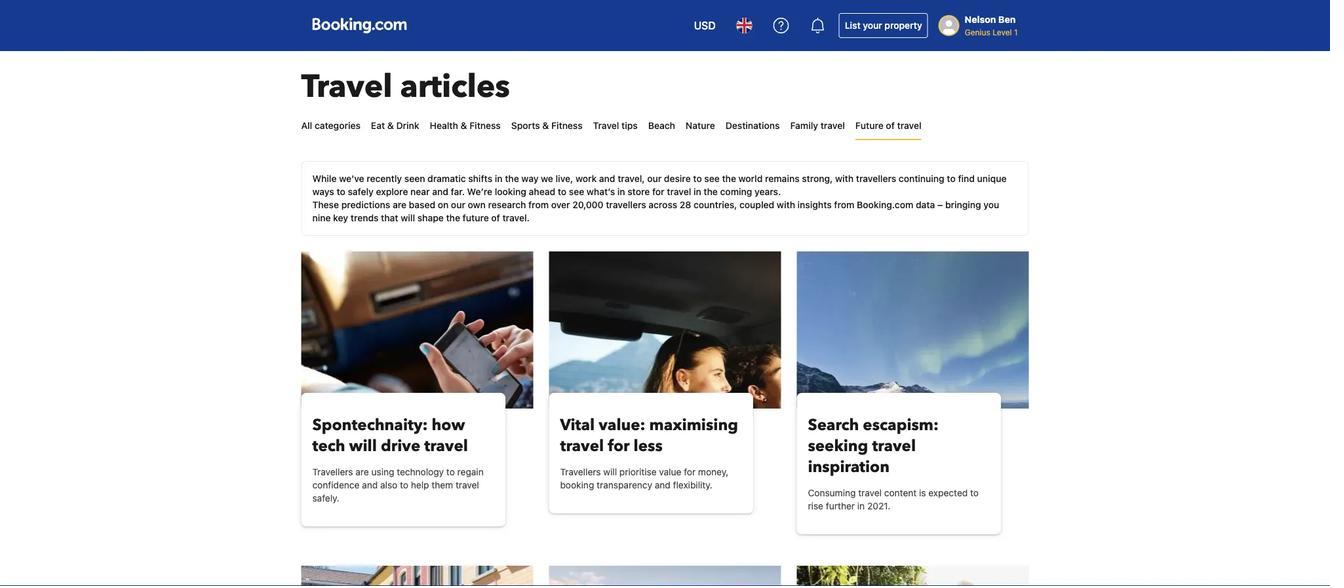 Task type: vqa. For each thing, say whether or not it's contained in the screenshot.
Ways
yes



Task type: describe. For each thing, give the bounding box(es) containing it.
& for health
[[461, 120, 467, 131]]

nelson
[[965, 14, 996, 25]]

beach
[[648, 120, 675, 131]]

work
[[576, 173, 597, 184]]

destinations link
[[726, 113, 780, 139]]

strong,
[[802, 173, 833, 184]]

the up looking
[[505, 173, 519, 184]]

usd
[[694, 19, 716, 32]]

ways
[[312, 187, 334, 197]]

nature link
[[686, 113, 715, 139]]

travel right future
[[897, 120, 922, 131]]

spontechnaity: how tech will drive travel link
[[312, 415, 494, 457]]

you
[[984, 200, 999, 210]]

family travel
[[790, 120, 845, 131]]

drive
[[381, 436, 420, 457]]

sports & fitness link
[[511, 113, 583, 139]]

nine
[[312, 213, 331, 224]]

store
[[628, 187, 650, 197]]

travellers will prioritise value for money, booking transparency and flexibility.
[[560, 467, 729, 491]]

dramatic
[[428, 173, 466, 184]]

to inside consuming travel content is expected to rise further in 2021.
[[970, 488, 979, 499]]

based
[[409, 200, 435, 210]]

data
[[916, 200, 935, 210]]

genius
[[965, 28, 991, 37]]

near
[[411, 187, 430, 197]]

travel for travel articles
[[301, 66, 392, 109]]

confidence
[[312, 480, 360, 491]]

in up countries, in the top of the page
[[694, 187, 701, 197]]

far.
[[451, 187, 465, 197]]

list your property
[[845, 20, 922, 31]]

travel articles
[[301, 66, 510, 109]]

1 horizontal spatial of
[[886, 120, 895, 131]]

maximising
[[649, 415, 738, 436]]

remains
[[765, 173, 800, 184]]

the up countries, in the top of the page
[[704, 187, 718, 197]]

what's
[[587, 187, 615, 197]]

while
[[312, 173, 337, 184]]

20,000
[[573, 200, 604, 210]]

seeking
[[808, 436, 868, 457]]

level
[[993, 28, 1012, 37]]

nelson ben genius level 1
[[965, 14, 1018, 37]]

these
[[312, 200, 339, 210]]

for for maximising
[[608, 436, 630, 457]]

inspiration
[[808, 457, 890, 478]]

ahead
[[529, 187, 555, 197]]

0 horizontal spatial travellers
[[606, 200, 646, 210]]

eat
[[371, 120, 385, 131]]

to right desire
[[693, 173, 702, 184]]

search escapism: seeking travel inspiration link
[[808, 415, 990, 478]]

booking.com
[[857, 200, 914, 210]]

2 from from the left
[[834, 200, 855, 210]]

travel tips link
[[593, 113, 638, 139]]

travel inside travellers are using technology to regain confidence and also to help them travel safely.
[[456, 480, 479, 491]]

desire
[[664, 173, 691, 184]]

will inside the travellers will prioritise value for money, booking transparency and flexibility.
[[603, 467, 617, 478]]

using
[[371, 467, 394, 478]]

and inside travellers are using technology to regain confidence and also to help them travel safely.
[[362, 480, 378, 491]]

health
[[430, 120, 458, 131]]

vital value: maximising travel for less
[[560, 415, 738, 457]]

also
[[380, 480, 398, 491]]

way
[[521, 173, 539, 184]]

to up them
[[446, 467, 455, 478]]

spontechnaity:
[[312, 415, 428, 436]]

beach link
[[648, 113, 675, 139]]

how
[[432, 415, 465, 436]]

to up over
[[558, 187, 567, 197]]

explore
[[376, 187, 408, 197]]

future of travel link
[[856, 113, 922, 139]]

travel right family
[[821, 120, 845, 131]]

unique
[[977, 173, 1007, 184]]

search
[[808, 415, 859, 436]]

& for eat
[[387, 120, 394, 131]]

own
[[468, 200, 486, 210]]

countries,
[[694, 200, 737, 210]]

money,
[[698, 467, 729, 478]]

rise
[[808, 501, 824, 512]]

to left find
[[947, 173, 956, 184]]

insights
[[798, 200, 832, 210]]

travel inside 'vital value: maximising travel for less'
[[560, 436, 604, 457]]

travel inside "search escapism: seeking travel inspiration"
[[872, 436, 916, 457]]

for inside while we've recently seen dramatic shifts in the way we live, work and travel, our desire to see the world remains strong, with travellers continuing to find unique ways to safely explore near and far. we're looking ahead to see what's in store for travel in the coming years. these predictions are based on our own research from over 20,000 travellers across 28 countries, coupled with insights from booking.com data – bringing you nine key trends that will shape the future of travel.
[[652, 187, 665, 197]]

future
[[856, 120, 884, 131]]

future
[[463, 213, 489, 224]]

destinations
[[726, 120, 780, 131]]

travel,
[[618, 173, 645, 184]]

content
[[884, 488, 917, 499]]

value:
[[599, 415, 646, 436]]

in down travel,
[[618, 187, 625, 197]]

them
[[432, 480, 453, 491]]

trends
[[351, 213, 379, 224]]

world
[[739, 173, 763, 184]]

escapism:
[[863, 415, 939, 436]]

1 vertical spatial with
[[777, 200, 795, 210]]

that
[[381, 213, 398, 224]]

1 vertical spatial our
[[451, 200, 465, 210]]



Task type: locate. For each thing, give the bounding box(es) containing it.
travellers down store
[[606, 200, 646, 210]]

travel up regain
[[424, 436, 468, 457]]

all
[[301, 120, 312, 131]]

vital
[[560, 415, 595, 436]]

booking
[[560, 480, 594, 491]]

travel tips
[[593, 120, 638, 131]]

in inside consuming travel content is expected to rise further in 2021.
[[858, 501, 865, 512]]

live,
[[556, 173, 573, 184]]

of
[[886, 120, 895, 131], [491, 213, 500, 224]]

to down we've
[[337, 187, 345, 197]]

all categories link
[[301, 113, 361, 139]]

key
[[333, 213, 348, 224]]

1 vertical spatial travel
[[593, 120, 619, 131]]

2 & from the left
[[461, 120, 467, 131]]

1 horizontal spatial see
[[704, 173, 720, 184]]

will inside while we've recently seen dramatic shifts in the way we live, work and travel, our desire to see the world remains strong, with travellers continuing to find unique ways to safely explore near and far. we're looking ahead to see what's in store for travel in the coming years. these predictions are based on our own research from over 20,000 travellers across 28 countries, coupled with insights from booking.com data – bringing you nine key trends that will shape the future of travel.
[[401, 213, 415, 224]]

future of travel
[[856, 120, 922, 131]]

1 vertical spatial see
[[569, 187, 584, 197]]

years.
[[755, 187, 781, 197]]

travellers up booking
[[560, 467, 601, 478]]

travel for travel tips
[[593, 120, 619, 131]]

0 vertical spatial of
[[886, 120, 895, 131]]

1 horizontal spatial from
[[834, 200, 855, 210]]

while we've recently seen dramatic shifts in the way we live, work and travel, our desire to see the world remains strong, with travellers continuing to find unique ways to safely explore near and far. we're looking ahead to see what's in store for travel in the coming years. these predictions are based on our own research from over 20,000 travellers across 28 countries, coupled with insights from booking.com data – bringing you nine key trends that will shape the future of travel.
[[312, 173, 1007, 224]]

safely
[[348, 187, 374, 197]]

1 horizontal spatial are
[[393, 200, 407, 210]]

travel inside consuming travel content is expected to rise further in 2021.
[[858, 488, 882, 499]]

travel up categories
[[301, 66, 392, 109]]

1 & from the left
[[387, 120, 394, 131]]

all categories
[[301, 120, 361, 131]]

list your property link
[[839, 13, 928, 38]]

booking.com online hotel reservations image
[[312, 18, 407, 33]]

vital value: maximising travel for less link
[[560, 415, 742, 457]]

2 fitness from the left
[[551, 120, 583, 131]]

1 horizontal spatial &
[[461, 120, 467, 131]]

0 vertical spatial will
[[401, 213, 415, 224]]

1 horizontal spatial travellers
[[560, 467, 601, 478]]

are
[[393, 200, 407, 210], [356, 467, 369, 478]]

recently
[[367, 173, 402, 184]]

0 horizontal spatial of
[[491, 213, 500, 224]]

0 vertical spatial see
[[704, 173, 720, 184]]

fitness for health & fitness
[[470, 120, 501, 131]]

0 horizontal spatial for
[[608, 436, 630, 457]]

shape
[[417, 213, 444, 224]]

seen
[[404, 173, 425, 184]]

2 horizontal spatial &
[[542, 120, 549, 131]]

1
[[1014, 28, 1018, 37]]

& right health
[[461, 120, 467, 131]]

1 horizontal spatial fitness
[[551, 120, 583, 131]]

travellers inside travellers are using technology to regain confidence and also to help them travel safely.
[[312, 467, 353, 478]]

on
[[438, 200, 449, 210]]

travellers for will
[[312, 467, 353, 478]]

& right the sports
[[542, 120, 549, 131]]

fitness right the sports
[[551, 120, 583, 131]]

property
[[885, 20, 922, 31]]

for
[[652, 187, 665, 197], [608, 436, 630, 457], [684, 467, 696, 478]]

list
[[845, 20, 861, 31]]

technology
[[397, 467, 444, 478]]

0 horizontal spatial will
[[349, 436, 377, 457]]

0 vertical spatial travel
[[301, 66, 392, 109]]

travel down desire
[[667, 187, 691, 197]]

travellers are using technology to regain confidence and also to help them travel safely.
[[312, 467, 484, 504]]

for up flexibility.
[[684, 467, 696, 478]]

fitness left the sports
[[470, 120, 501, 131]]

travel inside travel tips link
[[593, 120, 619, 131]]

we're
[[467, 187, 492, 197]]

for for prioritise
[[684, 467, 696, 478]]

travel down regain
[[456, 480, 479, 491]]

are left the using
[[356, 467, 369, 478]]

0 horizontal spatial are
[[356, 467, 369, 478]]

for left less
[[608, 436, 630, 457]]

and inside the travellers will prioritise value for money, booking transparency and flexibility.
[[655, 480, 671, 491]]

nature
[[686, 120, 715, 131]]

the
[[505, 173, 519, 184], [722, 173, 736, 184], [704, 187, 718, 197], [446, 213, 460, 224]]

travel inside while we've recently seen dramatic shifts in the way we live, work and travel, our desire to see the world remains strong, with travellers continuing to find unique ways to safely explore near and far. we're looking ahead to see what's in store for travel in the coming years. these predictions are based on our own research from over 20,000 travellers across 28 countries, coupled with insights from booking.com data – bringing you nine key trends that will shape the future of travel.
[[667, 187, 691, 197]]

for up across
[[652, 187, 665, 197]]

research
[[488, 200, 526, 210]]

0 horizontal spatial travellers
[[312, 467, 353, 478]]

and
[[599, 173, 615, 184], [432, 187, 448, 197], [362, 480, 378, 491], [655, 480, 671, 491]]

2 vertical spatial for
[[684, 467, 696, 478]]

shifts
[[468, 173, 492, 184]]

2 vertical spatial will
[[603, 467, 617, 478]]

& for sports
[[542, 120, 549, 131]]

0 horizontal spatial from
[[528, 200, 549, 210]]

safely.
[[312, 493, 339, 504]]

and up what's
[[599, 173, 615, 184]]

& right eat
[[387, 120, 394, 131]]

in left 2021.
[[858, 501, 865, 512]]

are down explore
[[393, 200, 407, 210]]

2 travellers from the left
[[560, 467, 601, 478]]

help
[[411, 480, 429, 491]]

the down on
[[446, 213, 460, 224]]

travellers up 'booking.com'
[[856, 173, 896, 184]]

will up the using
[[349, 436, 377, 457]]

the up coming
[[722, 173, 736, 184]]

travel
[[301, 66, 392, 109], [593, 120, 619, 131]]

from right insights
[[834, 200, 855, 210]]

1 horizontal spatial our
[[647, 173, 662, 184]]

travellers for travel
[[560, 467, 601, 478]]

1 fitness from the left
[[470, 120, 501, 131]]

1 horizontal spatial for
[[652, 187, 665, 197]]

see down work
[[569, 187, 584, 197]]

0 vertical spatial are
[[393, 200, 407, 210]]

is
[[919, 488, 926, 499]]

our down far.
[[451, 200, 465, 210]]

to right also
[[400, 480, 408, 491]]

1 horizontal spatial travellers
[[856, 173, 896, 184]]

1 vertical spatial of
[[491, 213, 500, 224]]

0 vertical spatial for
[[652, 187, 665, 197]]

for inside the travellers will prioritise value for money, booking transparency and flexibility.
[[684, 467, 696, 478]]

travellers inside the travellers will prioritise value for money, booking transparency and flexibility.
[[560, 467, 601, 478]]

travellers up confidence
[[312, 467, 353, 478]]

will inside spontechnaity: how tech will drive travel
[[349, 436, 377, 457]]

in up looking
[[495, 173, 503, 184]]

1 travellers from the left
[[312, 467, 353, 478]]

3 & from the left
[[542, 120, 549, 131]]

continuing
[[899, 173, 945, 184]]

to right the expected
[[970, 488, 979, 499]]

0 vertical spatial with
[[835, 173, 854, 184]]

value
[[659, 467, 682, 478]]

see up countries, in the top of the page
[[704, 173, 720, 184]]

travel inside spontechnaity: how tech will drive travel
[[424, 436, 468, 457]]

looking
[[495, 187, 526, 197]]

will right that
[[401, 213, 415, 224]]

1 horizontal spatial with
[[835, 173, 854, 184]]

0 horizontal spatial &
[[387, 120, 394, 131]]

prioritise
[[620, 467, 657, 478]]

of right future
[[886, 120, 895, 131]]

and down the using
[[362, 480, 378, 491]]

travellers
[[856, 173, 896, 184], [606, 200, 646, 210]]

coupled
[[740, 200, 775, 210]]

will up transparency
[[603, 467, 617, 478]]

1 from from the left
[[528, 200, 549, 210]]

and down value
[[655, 480, 671, 491]]

articles
[[400, 66, 510, 109]]

are inside while we've recently seen dramatic shifts in the way we live, work and travel, our desire to see the world remains strong, with travellers continuing to find unique ways to safely explore near and far. we're looking ahead to see what's in store for travel in the coming years. these predictions are based on our own research from over 20,000 travellers across 28 countries, coupled with insights from booking.com data – bringing you nine key trends that will shape the future of travel.
[[393, 200, 407, 210]]

travel left tips
[[593, 120, 619, 131]]

0 horizontal spatial see
[[569, 187, 584, 197]]

1 vertical spatial will
[[349, 436, 377, 457]]

transparency
[[597, 480, 652, 491]]

consuming
[[808, 488, 856, 499]]

fitness for sports & fitness
[[551, 120, 583, 131]]

travel.
[[503, 213, 530, 224]]

28
[[680, 200, 691, 210]]

over
[[551, 200, 570, 210]]

1 vertical spatial for
[[608, 436, 630, 457]]

travel up booking
[[560, 436, 604, 457]]

travel
[[821, 120, 845, 131], [897, 120, 922, 131], [667, 187, 691, 197], [424, 436, 468, 457], [560, 436, 604, 457], [872, 436, 916, 457], [456, 480, 479, 491], [858, 488, 882, 499]]

spontechnaity: how tech will drive travel
[[312, 415, 468, 457]]

from down ahead
[[528, 200, 549, 210]]

–
[[938, 200, 943, 210]]

are inside travellers are using technology to regain confidence and also to help them travel safely.
[[356, 467, 369, 478]]

with
[[835, 173, 854, 184], [777, 200, 795, 210]]

2021.
[[867, 501, 891, 512]]

in
[[495, 173, 503, 184], [618, 187, 625, 197], [694, 187, 701, 197], [858, 501, 865, 512]]

travel up 2021.
[[858, 488, 882, 499]]

travel up content
[[872, 436, 916, 457]]

bringing
[[945, 200, 981, 210]]

1 vertical spatial are
[[356, 467, 369, 478]]

1 vertical spatial travellers
[[606, 200, 646, 210]]

2 horizontal spatial for
[[684, 467, 696, 478]]

0 horizontal spatial fitness
[[470, 120, 501, 131]]

1 horizontal spatial will
[[401, 213, 415, 224]]

our
[[647, 173, 662, 184], [451, 200, 465, 210]]

usd button
[[686, 10, 724, 41]]

0 horizontal spatial travel
[[301, 66, 392, 109]]

with right strong,
[[835, 173, 854, 184]]

and up on
[[432, 187, 448, 197]]

from
[[528, 200, 549, 210], [834, 200, 855, 210]]

we
[[541, 173, 553, 184]]

of down research
[[491, 213, 500, 224]]

0 horizontal spatial with
[[777, 200, 795, 210]]

your
[[863, 20, 882, 31]]

we've
[[339, 173, 364, 184]]

2 horizontal spatial will
[[603, 467, 617, 478]]

for inside 'vital value: maximising travel for less'
[[608, 436, 630, 457]]

of inside while we've recently seen dramatic shifts in the way we live, work and travel, our desire to see the world remains strong, with travellers continuing to find unique ways to safely explore near and far. we're looking ahead to see what's in store for travel in the coming years. these predictions are based on our own research from over 20,000 travellers across 28 countries, coupled with insights from booking.com data – bringing you nine key trends that will shape the future of travel.
[[491, 213, 500, 224]]

find
[[958, 173, 975, 184]]

1 horizontal spatial travel
[[593, 120, 619, 131]]

ben
[[999, 14, 1016, 25]]

with down years.
[[777, 200, 795, 210]]

0 vertical spatial travellers
[[856, 173, 896, 184]]

our up store
[[647, 173, 662, 184]]

0 horizontal spatial our
[[451, 200, 465, 210]]

0 vertical spatial our
[[647, 173, 662, 184]]

regain
[[457, 467, 484, 478]]



